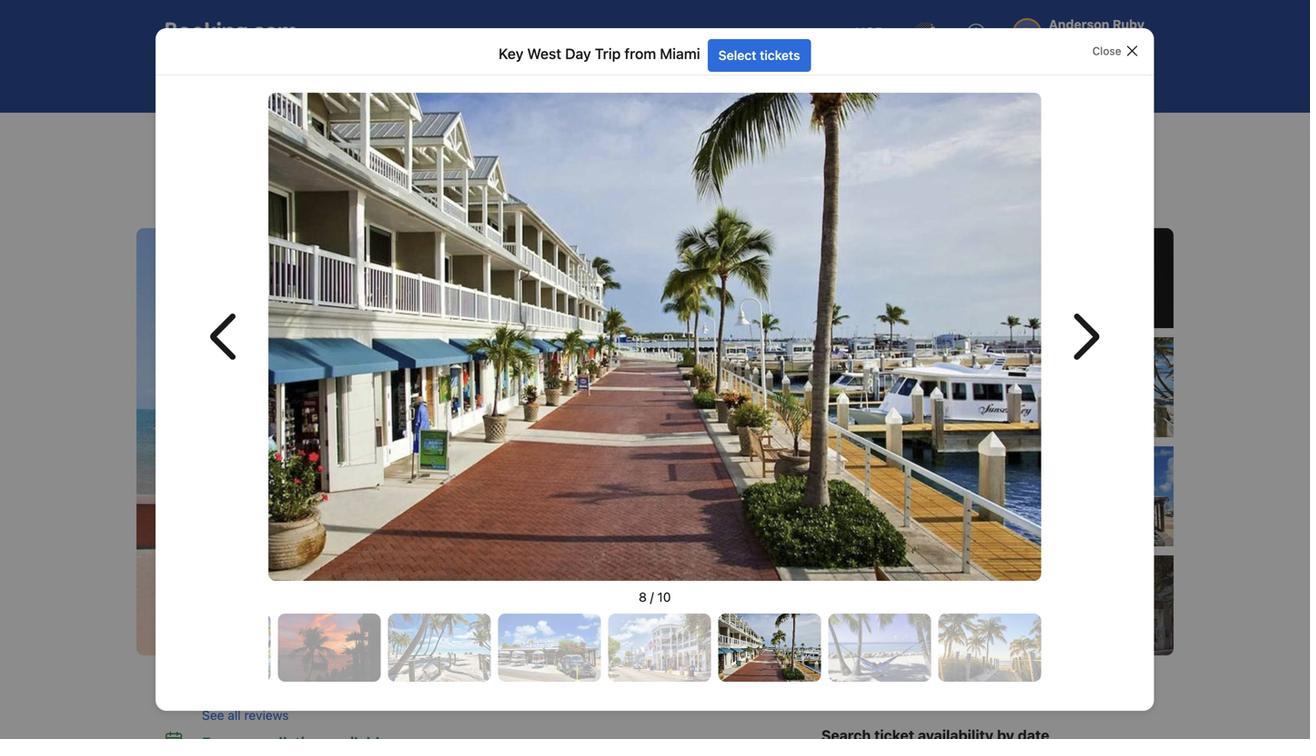 Task type: locate. For each thing, give the bounding box(es) containing it.
0 vertical spatial key west day trip from miami
[[499, 45, 700, 63]]

select tickets button
[[708, 39, 811, 72]]

miami up island
[[417, 159, 484, 189]]

miami inside key west day trip from miami a full-day guided tour to discover the island city of key west
[[417, 159, 484, 189]]

2 vertical spatial miami
[[417, 159, 484, 189]]

1 horizontal spatial trip
[[366, 129, 386, 142]]

0 horizontal spatial day
[[270, 159, 311, 189]]

1 vertical spatial key west day trip from miami
[[292, 129, 446, 142]]

to
[[313, 194, 326, 212]]

stays
[[192, 74, 224, 89]]

day
[[565, 45, 591, 63], [343, 129, 363, 142], [270, 159, 311, 189]]

0 horizontal spatial attractions link
[[216, 127, 272, 144]]

2 vertical spatial day
[[270, 159, 311, 189]]

tour
[[282, 194, 309, 212]]

0 vertical spatial day
[[565, 45, 591, 63]]

0 vertical spatial miami
[[660, 45, 700, 63]]

west down "flights"
[[314, 129, 340, 142]]

all for show
[[1070, 598, 1084, 613]]

1 vertical spatial attractions link
[[216, 127, 272, 144]]

miami down +
[[416, 129, 446, 142]]

west inside key west day trip from miami dialog
[[527, 45, 562, 63]]

miami
[[660, 45, 700, 63], [416, 129, 446, 142], [417, 159, 484, 189]]

0 horizontal spatial trip
[[316, 159, 356, 189]]

day inside key west day trip from miami a full-day guided tour to discover the island city of key west
[[270, 159, 311, 189]]

day up rentals
[[565, 45, 591, 63]]

booking.com image
[[166, 22, 297, 44]]

0 horizontal spatial all
[[228, 708, 241, 723]]

miami inside dialog
[[660, 45, 700, 63]]

show
[[1034, 598, 1067, 613]]

2 horizontal spatial trip
[[595, 45, 621, 63]]

1 vertical spatial all
[[228, 708, 241, 723]]

key west day trip from miami up key west day trip from miami a full-day guided tour to discover the island city of key west at top left
[[292, 129, 446, 142]]

attractions link
[[605, 62, 726, 102], [216, 127, 272, 144]]

of
[[485, 194, 498, 212]]

from inside key west day trip from miami a full-day guided tour to discover the island city of key west
[[362, 159, 412, 189]]

select
[[719, 48, 757, 63]]

1 horizontal spatial key west day trip from miami
[[499, 45, 700, 63]]

trip
[[595, 45, 621, 63], [366, 129, 386, 142], [316, 159, 356, 189]]

west up guided
[[211, 159, 264, 189]]

2 horizontal spatial day
[[565, 45, 591, 63]]

west right of on the left top of the page
[[530, 194, 563, 212]]

close
[[1093, 45, 1122, 57]]

0 horizontal spatial 10
[[658, 590, 671, 605]]

key west day trip from miami up rentals
[[499, 45, 700, 63]]

1 vertical spatial attractions
[[216, 129, 272, 142]]

key
[[499, 45, 524, 63], [292, 129, 311, 142], [166, 159, 206, 189], [502, 194, 526, 212]]

flight + hotel
[[383, 74, 462, 89]]

rentals
[[546, 74, 586, 89]]

day up key west day trip from miami a full-day guided tour to discover the island city of key west at top left
[[343, 129, 363, 142]]

0 vertical spatial trip
[[595, 45, 621, 63]]

1 horizontal spatial attractions link
[[605, 62, 726, 102]]

10 inside key west day trip from miami dialog
[[658, 590, 671, 605]]

0 vertical spatial attractions
[[646, 74, 711, 89]]

0 vertical spatial from
[[625, 45, 656, 63]]

car
[[522, 74, 543, 89]]

attractions
[[646, 74, 711, 89], [216, 129, 272, 142]]

see all reviews button
[[202, 707, 792, 725]]

key west day trip from miami a full-day guided tour to discover the island city of key west
[[166, 159, 563, 212]]

1 vertical spatial day
[[343, 129, 363, 142]]

select tickets
[[719, 48, 800, 63]]

1 vertical spatial trip
[[366, 129, 386, 142]]

see all reviews
[[202, 708, 289, 723]]

guided
[[233, 194, 278, 212]]

key right of on the left top of the page
[[502, 194, 526, 212]]

island
[[415, 194, 453, 212]]

1 horizontal spatial day
[[343, 129, 363, 142]]

see
[[202, 708, 224, 723]]

1 horizontal spatial all
[[1070, 598, 1084, 613]]

0 horizontal spatial key west day trip from miami
[[292, 129, 446, 142]]

2 vertical spatial from
[[362, 159, 412, 189]]

key up car
[[499, 45, 524, 63]]

car rentals
[[522, 74, 586, 89]]

key west day trip from miami
[[499, 45, 700, 63], [292, 129, 446, 142]]

flight + hotel link
[[342, 62, 478, 102]]

west up car rentals
[[527, 45, 562, 63]]

0 vertical spatial all
[[1070, 598, 1084, 613]]

1 horizontal spatial 10
[[1087, 598, 1101, 613]]

airport taxis link
[[730, 62, 858, 102]]

10 left photos
[[1087, 598, 1101, 613]]

key down "flights"
[[292, 129, 311, 142]]

all right the see
[[228, 708, 241, 723]]

day up the tour at left top
[[270, 159, 311, 189]]

all
[[1070, 598, 1084, 613], [228, 708, 241, 723]]

all inside button
[[228, 708, 241, 723]]

west
[[527, 45, 562, 63], [314, 129, 340, 142], [211, 159, 264, 189], [530, 194, 563, 212]]

attractions down select tickets button
[[646, 74, 711, 89]]

10
[[658, 590, 671, 605], [1087, 598, 1101, 613]]

miami left select
[[660, 45, 700, 63]]

attractions down 'stays'
[[216, 129, 272, 142]]

10 right /
[[658, 590, 671, 605]]

8
[[639, 590, 647, 605]]

2 vertical spatial trip
[[316, 159, 356, 189]]

all right show
[[1070, 598, 1084, 613]]

from
[[625, 45, 656, 63], [389, 129, 413, 142], [362, 159, 412, 189]]



Task type: describe. For each thing, give the bounding box(es) containing it.
trip inside dialog
[[595, 45, 621, 63]]

key west day trip from miami inside dialog
[[499, 45, 700, 63]]

car rentals link
[[481, 62, 602, 102]]

key west day trip from miami dialog
[[156, 28, 1154, 711]]

key inside key west day trip from miami dialog
[[499, 45, 524, 63]]

show all 10 photos
[[1034, 598, 1146, 613]]

tickets
[[760, 48, 800, 63]]

discover
[[330, 194, 386, 212]]

all for see
[[228, 708, 241, 723]]

10 for all
[[1087, 598, 1101, 613]]

flights
[[284, 74, 323, 89]]

airport
[[771, 74, 812, 89]]

day inside dialog
[[565, 45, 591, 63]]

1 horizontal spatial attractions
[[646, 74, 711, 89]]

10 for /
[[658, 590, 671, 605]]

stays link
[[151, 62, 240, 102]]

flight
[[383, 74, 416, 89]]

flights link
[[243, 62, 339, 102]]

the
[[389, 194, 411, 212]]

reviews
[[244, 708, 289, 723]]

photos
[[1104, 598, 1146, 613]]

a
[[166, 194, 175, 212]]

8 / 10
[[639, 590, 671, 605]]

hotel
[[431, 74, 462, 89]]

airport taxis
[[771, 74, 842, 89]]

city
[[457, 194, 481, 212]]

1 vertical spatial from
[[389, 129, 413, 142]]

from inside dialog
[[625, 45, 656, 63]]

0 vertical spatial attractions link
[[605, 62, 726, 102]]

+
[[420, 74, 427, 89]]

trip inside key west day trip from miami a full-day guided tour to discover the island city of key west
[[316, 159, 356, 189]]

full-
[[179, 194, 205, 212]]

0 horizontal spatial attractions
[[216, 129, 272, 142]]

taxis
[[815, 74, 842, 89]]

1 vertical spatial miami
[[416, 129, 446, 142]]

day
[[205, 194, 229, 212]]

key up full-
[[166, 159, 206, 189]]

/
[[650, 590, 654, 605]]



Task type: vqa. For each thing, say whether or not it's contained in the screenshot.
Booking.com Image
yes



